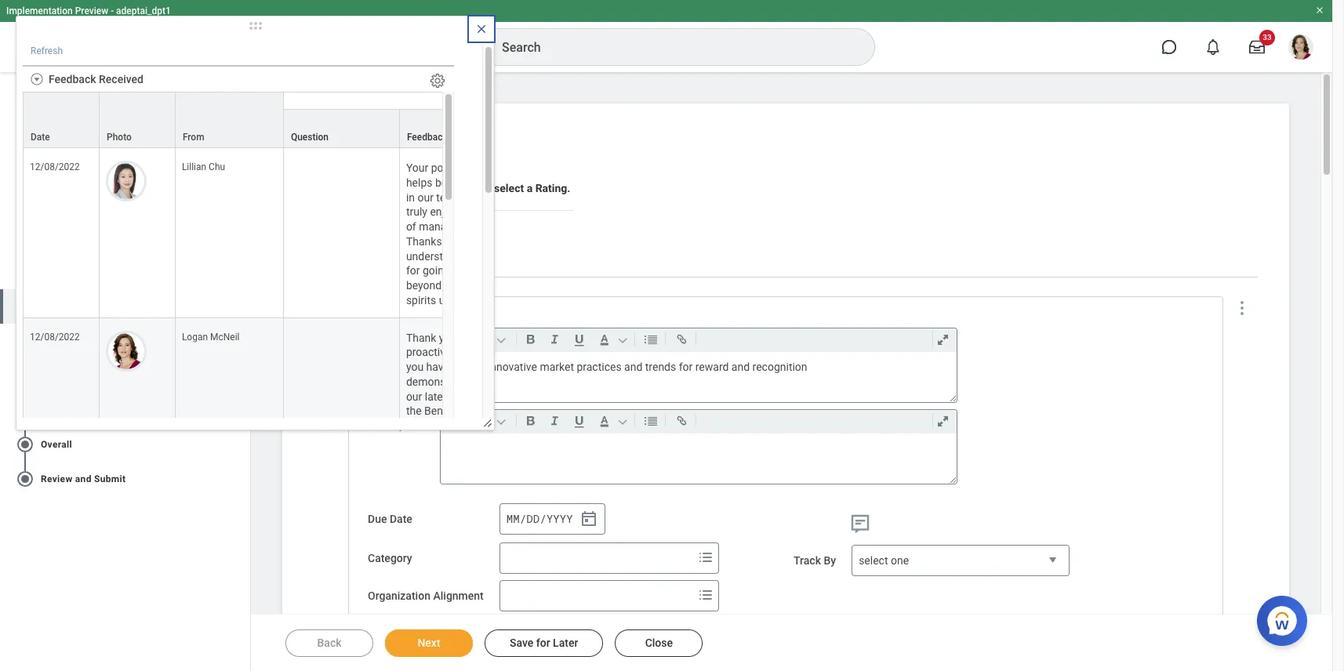 Task type: locate. For each thing, give the bounding box(es) containing it.
- inside banner
[[111, 5, 114, 16]]

latest
[[425, 390, 452, 403]]

bulleted list image
[[641, 331, 662, 349], [641, 412, 662, 431]]

enjoy
[[430, 206, 456, 218]]

radio custom image for competencies
[[16, 332, 35, 351]]

question
[[291, 132, 329, 143]]

radio custom image inside overall link
[[16, 435, 35, 454]]

format button up analyze on the left
[[444, 331, 513, 349]]

management.
[[419, 221, 487, 233]]

error image for review and submit
[[235, 470, 250, 489]]

save for later button
[[485, 630, 604, 657]]

link image
[[671, 331, 692, 349], [671, 412, 692, 431]]

goal
[[448, 182, 471, 195]]

chevron up image
[[434, 201, 453, 214]]

and down really
[[473, 182, 492, 195]]

2 / from the left
[[540, 511, 547, 526]]

0 vertical spatial the
[[476, 332, 491, 344]]

0 vertical spatial 12/08/2022
[[30, 162, 80, 173]]

mm / dd / yyyy
[[507, 511, 573, 526]]

a inside thank you for the proactive approach you have demonstrated during our latest project on the benefits harmonization. this achievement surpassed my expectations, and it will make a significant impact for our company going forward.
[[455, 479, 461, 491]]

12/08/2022 inside your positivity really helps boost morale in our team, and i truly enjoy your style of management. thanks for being understanding and for going above and beyond to keep our spirits up! row
[[30, 162, 80, 173]]

implementation preview -   adeptai_dpt1 banner
[[0, 0, 1333, 72]]

organization
[[368, 590, 431, 603]]

and
[[473, 182, 492, 195], [466, 191, 485, 204], [479, 250, 497, 262], [485, 265, 503, 277], [625, 361, 643, 374], [732, 361, 750, 374], [474, 464, 492, 476], [75, 474, 92, 485]]

1 vertical spatial going
[[406, 523, 434, 535]]

logan down 07/31/2023
[[95, 226, 130, 241]]

in
[[406, 191, 415, 204]]

0 horizontal spatial a
[[455, 479, 461, 491]]

it
[[495, 464, 501, 476]]

radio custom image
[[16, 366, 35, 385], [16, 435, 35, 454]]

during
[[477, 376, 508, 388]]

- right preview
[[111, 5, 114, 16]]

0 vertical spatial maximize image
[[932, 331, 954, 349]]

the up approach
[[476, 332, 491, 344]]

0 vertical spatial logan
[[95, 226, 130, 241]]

Goal text field
[[441, 353, 957, 403]]

row down comments
[[23, 109, 1012, 148]]

2 maximize image from the top
[[932, 412, 954, 431]]

1 error image from the top
[[235, 332, 250, 351]]

1 12/08/2022 from the top
[[30, 162, 80, 173]]

2 format group from the top
[[444, 411, 960, 434]]

going down understanding
[[423, 265, 450, 277]]

going inside thank you for the proactive approach you have demonstrated during our latest project on the benefits harmonization. this achievement surpassed my expectations, and it will make a significant impact for our company going forward.
[[406, 523, 434, 535]]

actions
[[23, 188, 51, 197]]

4 radio custom image from the top
[[16, 470, 35, 489]]

bulleted list image down trends
[[641, 412, 662, 431]]

1 cell from the top
[[284, 148, 400, 318]]

style
[[483, 206, 506, 218]]

- inside 01/01/2023 - 07/31/2023 evaluated by: logan mcneil
[[86, 209, 91, 224]]

our left latest
[[406, 390, 422, 403]]

review
[[41, 474, 73, 485]]

1 vertical spatial bold image
[[520, 412, 541, 431]]

1 row from the top
[[23, 92, 1012, 149]]

0 horizontal spatial select
[[494, 182, 524, 195]]

0 horizontal spatial logan
[[95, 226, 130, 241]]

0 horizontal spatial manager
[[16, 146, 66, 161]]

1 vertical spatial format
[[448, 416, 478, 427]]

2 bulleted list image from the top
[[641, 412, 662, 431]]

select inside popup button
[[859, 555, 888, 568]]

due date group
[[500, 504, 605, 535]]

format up approach
[[448, 334, 478, 345]]

1 bulleted list image from the top
[[641, 331, 662, 349]]

0 horizontal spatial -
[[86, 209, 91, 224]]

/ right "mm"
[[520, 511, 527, 526]]

dialog
[[16, 16, 1012, 672]]

1 horizontal spatial /
[[540, 511, 547, 526]]

radio custom image left overall
[[16, 435, 35, 454]]

you
[[439, 332, 457, 344], [406, 361, 424, 373]]

radio custom image for feedback
[[16, 401, 35, 420]]

33 button
[[1240, 30, 1276, 64]]

you down proactive
[[406, 361, 424, 373]]

format for goal text field on the bottom of the page
[[448, 334, 478, 345]]

0 horizontal spatial date
[[31, 132, 50, 143]]

employee's photo (logan mcneil) image
[[106, 331, 147, 372]]

thank you for the proactive approach you have demonstrated during our latest project on the benefits harmonization. this achievement surpassed my expectations, and it will make a significant impact for our company going forward.
[[406, 332, 511, 535]]

3 radio custom image from the top
[[16, 401, 35, 420]]

logan inside 01/01/2023 - 07/31/2023 evaluated by: logan mcneil
[[95, 226, 130, 241]]

underline image
[[568, 412, 590, 431]]

logan right employee's photo (logan mcneil)
[[182, 332, 208, 342]]

1 link image from the top
[[671, 331, 692, 349]]

1 vertical spatial format group
[[444, 411, 960, 434]]

the up the description
[[406, 405, 422, 418]]

mcneil inside thank you for the proactive approach you have demonstrated during our latest project on the benefits harmonization. this achievement surpassed my expectations, and it will make a significant impact for our company going forward. row
[[210, 332, 240, 342]]

your
[[459, 206, 480, 218]]

radio custom image inside feedback link
[[16, 401, 35, 420]]

our
[[418, 191, 434, 204], [483, 279, 499, 292], [406, 390, 422, 403], [423, 508, 439, 521]]

your positivity really helps boost morale in our team, and i truly enjoy your style of management. thanks for being understanding and for going above and beyond to keep our spirits up! row
[[23, 148, 1012, 318]]

12/08/2022
[[30, 162, 80, 173], [30, 332, 80, 342]]

overall link
[[0, 427, 250, 462]]

bold image left italic icon
[[520, 331, 541, 349]]

0 vertical spatial feedback
[[49, 73, 96, 86]]

row up really
[[23, 92, 1012, 149]]

feedback up overall
[[41, 405, 84, 416]]

1 vertical spatial prompts image
[[696, 586, 715, 605]]

2 link image from the top
[[671, 412, 692, 431]]

date inside popup button
[[31, 132, 50, 143]]

submit
[[94, 474, 126, 485]]

mcneil inside 01/01/2023 - 07/31/2023 evaluated by: logan mcneil
[[133, 226, 173, 241]]

feedback inside popup button
[[407, 132, 448, 143]]

date button
[[24, 93, 99, 148]]

adeptai_dpt1
[[116, 5, 171, 16]]

date down complete
[[31, 132, 50, 143]]

0 vertical spatial radio custom image
[[16, 366, 35, 385]]

3 error image from the top
[[235, 435, 250, 454]]

1 vertical spatial feedback
[[407, 132, 448, 143]]

feedback up your
[[407, 132, 448, 143]]

close view related information image
[[475, 23, 488, 35]]

link image up trends
[[671, 331, 692, 349]]

team,
[[436, 191, 464, 204]]

error image
[[235, 332, 250, 351], [235, 401, 250, 420], [235, 435, 250, 454], [235, 470, 250, 489]]

0 horizontal spatial /
[[520, 511, 527, 526]]

for up beyond
[[406, 265, 420, 277]]

format
[[448, 334, 478, 345], [448, 416, 478, 427]]

radio custom image inside competencies link
[[16, 332, 35, 351]]

your positivity really helps boost morale in our team, and i truly enjoy your style of management. thanks for being understanding and for going above and beyond to keep our spirits up!
[[406, 162, 508, 307]]

development items link
[[0, 358, 250, 393]]

radio custom image for development items
[[16, 366, 35, 385]]

1 vertical spatial mcneil
[[210, 332, 240, 342]]

mcneil
[[133, 226, 173, 241], [210, 332, 240, 342]]

approach
[[454, 346, 500, 359]]

yyyy
[[547, 511, 573, 526]]

radio custom image
[[16, 297, 35, 316], [16, 332, 35, 351], [16, 401, 35, 420], [16, 470, 35, 489]]

4 error image from the top
[[235, 470, 250, 489]]

1 vertical spatial maximize image
[[932, 412, 954, 431]]

for right save
[[536, 637, 550, 650]]

0 vertical spatial manager
[[88, 98, 150, 117]]

manager up maria
[[16, 146, 66, 161]]

going
[[423, 265, 450, 277], [406, 523, 434, 535]]

2 radio custom image from the top
[[16, 435, 35, 454]]

comments
[[497, 97, 543, 108]]

significant
[[406, 493, 457, 506]]

1 vertical spatial 12/08/2022
[[30, 332, 80, 342]]

Organization Alignment field
[[500, 582, 693, 611]]

for inside goal text field
[[679, 361, 693, 374]]

collapse image
[[31, 73, 44, 86]]

maria
[[16, 163, 48, 178]]

benefits
[[424, 405, 464, 418]]

1 vertical spatial select
[[859, 555, 888, 568]]

a right make
[[455, 479, 461, 491]]

review and submit
[[41, 474, 126, 485]]

1 vertical spatial bulleted list image
[[641, 412, 662, 431]]

photo
[[107, 132, 132, 143]]

1 radio custom image from the top
[[16, 366, 35, 385]]

category
[[368, 553, 412, 565]]

12/08/2022 up the development at bottom left
[[30, 332, 80, 342]]

12/08/2022 inside thank you for the proactive approach you have demonstrated during our latest project on the benefits harmonization. this achievement surpassed my expectations, and it will make a significant impact for our company going forward. row
[[30, 332, 80, 342]]

2 error image from the top
[[235, 401, 250, 420]]

row
[[23, 92, 1012, 149], [23, 109, 1012, 148]]

profile logan mcneil image
[[1289, 35, 1314, 63]]

0 horizontal spatial you
[[406, 361, 424, 373]]

2 bold image from the top
[[520, 412, 541, 431]]

1 vertical spatial a
[[455, 479, 461, 491]]

italic image
[[544, 331, 565, 349]]

1 format from the top
[[448, 334, 478, 345]]

0 vertical spatial link image
[[671, 331, 692, 349]]

0 horizontal spatial mcneil
[[133, 226, 173, 241]]

for down management.
[[445, 235, 459, 248]]

0 vertical spatial bulleted list image
[[641, 331, 662, 349]]

2 row from the top
[[23, 109, 1012, 148]]

actions button
[[16, 186, 59, 200]]

1 horizontal spatial -
[[111, 5, 114, 16]]

boost
[[435, 176, 463, 189]]

bold image
[[520, 331, 541, 349], [520, 412, 541, 431]]

cardoza
[[51, 163, 98, 178]]

manager down received
[[88, 98, 150, 117]]

prompts image for organization alignment
[[696, 586, 715, 605]]

to
[[445, 279, 454, 292]]

feedback
[[49, 73, 96, 86], [407, 132, 448, 143], [41, 405, 84, 416]]

0 vertical spatial date
[[31, 132, 50, 143]]

2 cell from the top
[[284, 318, 400, 547]]

1 format group from the top
[[444, 329, 960, 353]]

bulleted list image up trends
[[641, 331, 662, 349]]

prompts image for category
[[696, 549, 715, 567]]

1 horizontal spatial date
[[390, 513, 413, 526]]

/ right dd
[[540, 511, 547, 526]]

the status
[[352, 182, 402, 195]]

2 format from the top
[[448, 416, 478, 427]]

format left resize modal icon on the bottom left of page
[[448, 416, 478, 427]]

date
[[31, 132, 50, 143], [390, 513, 413, 526]]

italic image
[[544, 412, 565, 431]]

radio custom image inside development items link
[[16, 366, 35, 385]]

1 horizontal spatial select
[[859, 555, 888, 568]]

the
[[476, 332, 491, 344], [406, 405, 422, 418]]

harmonization.
[[406, 420, 481, 432]]

1 maximize image from the top
[[932, 331, 954, 349]]

0 horizontal spatial the
[[406, 405, 422, 418]]

notifications large image
[[1206, 39, 1221, 55]]

prompts image
[[696, 549, 715, 567], [696, 586, 715, 605]]

0 vertical spatial format button
[[444, 331, 513, 349]]

bold image left italic image
[[520, 412, 541, 431]]

cell
[[284, 148, 400, 318], [284, 318, 400, 547]]

1 horizontal spatial logan
[[182, 332, 208, 342]]

by:
[[74, 226, 92, 241]]

lillian chu
[[182, 162, 225, 173]]

photo button
[[100, 93, 175, 148]]

0 vertical spatial -
[[111, 5, 114, 16]]

mid
[[133, 146, 155, 161]]

for inside button
[[536, 637, 550, 650]]

select right i
[[494, 182, 524, 195]]

make
[[425, 479, 452, 491]]

radio custom image for overall
[[16, 435, 35, 454]]

feedback button
[[400, 109, 515, 148]]

maximize image for goal text field on the bottom of the page
[[932, 331, 954, 349]]

our right keep
[[483, 279, 499, 292]]

- up 'by:'
[[86, 209, 91, 224]]

manager inside manager evaluation: mid year: maria cardoza
[[16, 146, 66, 161]]

0 vertical spatial bold image
[[520, 331, 541, 349]]

format group
[[444, 329, 960, 353], [444, 411, 960, 434]]

12/08/2022 up actions
[[30, 162, 80, 173]]

1 vertical spatial the
[[406, 405, 422, 418]]

1 horizontal spatial manager
[[88, 98, 150, 117]]

1 bold image from the top
[[520, 331, 541, 349]]

radio custom image left the development at bottom left
[[16, 366, 35, 385]]

0 vertical spatial format group
[[444, 329, 960, 353]]

you up proactive
[[439, 332, 457, 344]]

1 vertical spatial link image
[[671, 412, 692, 431]]

1 vertical spatial format button
[[444, 413, 513, 430]]

radio custom image inside review and submit link
[[16, 470, 35, 489]]

select
[[494, 182, 524, 195], [859, 555, 888, 568]]

going down significant
[[406, 523, 434, 535]]

innovative
[[488, 361, 537, 374]]

feedback right collapse image
[[49, 73, 96, 86]]

1 format button from the top
[[444, 331, 513, 349]]

1 horizontal spatial mcneil
[[210, 332, 240, 342]]

format button down 'project'
[[444, 413, 513, 430]]

received
[[99, 73, 144, 86]]

format button
[[444, 331, 513, 349], [444, 413, 513, 430]]

0 vertical spatial going
[[423, 265, 450, 277]]

format group up the reward
[[444, 329, 960, 353]]

1 vertical spatial logan
[[182, 332, 208, 342]]

proactive
[[406, 346, 451, 359]]

bold image for italic icon
[[520, 331, 541, 349]]

select left one
[[859, 555, 888, 568]]

1 vertical spatial manager
[[16, 146, 66, 161]]

my
[[460, 449, 475, 462]]

analyze
[[447, 361, 485, 374]]

a left rating.
[[527, 182, 533, 195]]

0 vertical spatial you
[[439, 332, 457, 344]]

2 vertical spatial feedback
[[41, 405, 84, 416]]

feedback received
[[49, 73, 144, 86]]

1 vertical spatial -
[[86, 209, 91, 224]]

2 format button from the top
[[444, 413, 513, 430]]

0 vertical spatial format
[[448, 334, 478, 345]]

0 vertical spatial mcneil
[[133, 226, 173, 241]]

33
[[1263, 33, 1272, 42]]

for right trends
[[679, 361, 693, 374]]

format group down goal text field on the bottom of the page
[[444, 411, 960, 434]]

competencies link
[[0, 324, 250, 358]]

0 vertical spatial a
[[527, 182, 533, 195]]

underline image
[[568, 331, 590, 349]]

1 horizontal spatial a
[[527, 182, 533, 195]]

list
[[0, 283, 250, 503]]

and left it
[[474, 464, 492, 476]]

date right due
[[390, 513, 413, 526]]

maximize image
[[932, 331, 954, 349], [932, 412, 954, 431]]

2 12/08/2022 from the top
[[30, 332, 80, 342]]

12/08/2022 for your positivity really helps boost morale in our team, and i truly enjoy your style of management. thanks for being understanding and for going above and beyond to keep our spirits up!
[[30, 162, 80, 173]]

error image inside overall link
[[235, 435, 250, 454]]

complete manager evaluation
[[16, 98, 150, 138]]

1 vertical spatial radio custom image
[[16, 435, 35, 454]]

1 vertical spatial date
[[390, 513, 413, 526]]

logan inside thank you for the proactive approach you have demonstrated during our latest project on the benefits harmonization. this achievement surpassed my expectations, and it will make a significant impact for our company going forward. row
[[182, 332, 208, 342]]

2 prompts image from the top
[[696, 586, 715, 605]]

0 vertical spatial prompts image
[[696, 549, 715, 567]]

1 prompts image from the top
[[696, 549, 715, 567]]

2 radio custom image from the top
[[16, 332, 35, 351]]

link image up description text box
[[671, 412, 692, 431]]

going inside your positivity really helps boost morale in our team, and i truly enjoy your style of management. thanks for being understanding and for going above and beyond to keep our spirits up!
[[423, 265, 450, 277]]

complete
[[16, 98, 84, 117]]

preview
[[75, 5, 108, 16]]



Task type: describe. For each thing, give the bounding box(es) containing it.
01/01/2023 - 07/31/2023 evaluated by: logan mcneil
[[16, 209, 173, 241]]

dd
[[527, 511, 540, 526]]

evaluation:
[[69, 146, 130, 161]]

row containing comments
[[23, 92, 1012, 149]]

format for description text box
[[448, 416, 478, 427]]

and right above
[[485, 265, 503, 277]]

project
[[455, 390, 489, 403]]

move modal image
[[240, 16, 271, 35]]

items
[[102, 370, 127, 381]]

due
[[368, 513, 387, 526]]

refresh link
[[31, 46, 63, 56]]

overall
[[41, 439, 72, 450]]

close
[[645, 637, 673, 650]]

1 radio custom image from the top
[[16, 297, 35, 316]]

related actions vertical image
[[1233, 299, 1252, 318]]

action bar region
[[257, 614, 1333, 672]]

lillian
[[182, 162, 206, 173]]

implementation
[[6, 5, 73, 16]]

and left i
[[466, 191, 485, 204]]

resize modal image
[[482, 418, 494, 430]]

link image for underline icon
[[671, 412, 692, 431]]

logan mcneil
[[182, 332, 240, 342]]

manager evaluation: mid year: maria cardoza
[[16, 146, 186, 178]]

have
[[426, 361, 449, 373]]

1 horizontal spatial the
[[476, 332, 491, 344]]

rating.
[[536, 182, 571, 195]]

development items
[[41, 370, 127, 381]]

our down significant
[[423, 508, 439, 521]]

dialog containing feedback received
[[16, 16, 1012, 672]]

activity stream image
[[849, 513, 872, 536]]

achievement
[[406, 434, 469, 447]]

track by
[[794, 555, 836, 568]]

refresh
[[31, 46, 63, 56]]

spirits
[[406, 294, 436, 307]]

keep
[[457, 279, 480, 292]]

market
[[540, 361, 574, 374]]

being
[[461, 235, 488, 248]]

practices
[[577, 361, 622, 374]]

format button for format group for goal text field on the bottom of the page
[[444, 331, 513, 349]]

beyond
[[406, 279, 442, 292]]

link image for underline image
[[671, 331, 692, 349]]

and down 'being'
[[479, 250, 497, 262]]

thank you for the proactive approach you have demonstrated during our latest project on the benefits harmonization. this achievement surpassed my expectations, and it will make a significant impact for our company going forward. row
[[23, 318, 1012, 547]]

calendar image
[[580, 510, 598, 529]]

select one
[[859, 555, 909, 568]]

error image for competencies
[[235, 332, 250, 351]]

error image for feedback
[[235, 401, 250, 420]]

from
[[183, 132, 204, 143]]

review and submit link
[[0, 462, 250, 496]]

feedback link
[[0, 393, 250, 427]]

justify image
[[14, 38, 33, 56]]

trends
[[645, 361, 676, 374]]

recognition
[[753, 361, 808, 374]]

1 / from the left
[[520, 511, 527, 526]]

one
[[891, 555, 909, 568]]

demonstrated
[[406, 376, 475, 388]]

surpassed
[[406, 449, 457, 462]]

goals
[[314, 138, 354, 157]]

for up approach
[[459, 332, 473, 344]]

row containing question
[[23, 109, 1012, 148]]

year:
[[158, 146, 186, 161]]

maximize image for description text box
[[932, 412, 954, 431]]

and right the reward
[[732, 361, 750, 374]]

competencies
[[41, 336, 105, 347]]

update
[[314, 182, 349, 195]]

cell for harmonization.
[[284, 318, 400, 547]]

save
[[510, 637, 534, 650]]

format button for description text box format group
[[444, 413, 513, 430]]

date column header
[[23, 92, 100, 149]]

and inside thank you for the proactive approach you have demonstrated during our latest project on the benefits harmonization. this achievement surpassed my expectations, and it will make a significant impact for our company going forward.
[[474, 464, 492, 476]]

0 vertical spatial select
[[494, 182, 524, 195]]

question button
[[284, 109, 399, 148]]

and left trends
[[625, 361, 643, 374]]

transformation import image
[[217, 99, 233, 115]]

positivity
[[431, 162, 475, 174]]

for down significant
[[406, 508, 420, 521]]

configure image
[[429, 72, 446, 89]]

on
[[492, 390, 504, 403]]

bulleted list image for underline icon's link icon
[[641, 412, 662, 431]]

understanding
[[406, 250, 476, 262]]

from button
[[176, 93, 283, 148]]

save for later
[[510, 637, 578, 650]]

later
[[553, 637, 578, 650]]

bold image for italic image
[[520, 412, 541, 431]]

close environment banner image
[[1316, 5, 1325, 15]]

organization alignment
[[368, 590, 484, 603]]

evaluated
[[16, 226, 71, 241]]

manager inside complete manager evaluation
[[88, 98, 150, 117]]

mm
[[507, 511, 520, 526]]

list containing competencies
[[0, 283, 250, 503]]

error image for overall
[[235, 435, 250, 454]]

radio custom image for review and submit
[[16, 470, 35, 489]]

due date
[[368, 513, 413, 526]]

will
[[406, 479, 423, 491]]

description
[[368, 419, 424, 432]]

for down your
[[405, 182, 419, 195]]

impact
[[460, 493, 493, 506]]

expectations,
[[406, 464, 471, 476]]

employee's photo (lillian chu) image
[[106, 161, 147, 202]]

next button
[[385, 630, 473, 657]]

search image
[[474, 38, 493, 56]]

1 vertical spatial you
[[406, 361, 424, 373]]

bulleted list image for link icon for underline image
[[641, 331, 662, 349]]

of
[[406, 221, 416, 233]]

reward
[[696, 361, 729, 374]]

i
[[487, 191, 490, 204]]

above
[[453, 265, 482, 277]]

format group for description text box
[[444, 411, 960, 434]]

development
[[41, 370, 99, 381]]

inbox large image
[[1250, 39, 1265, 55]]

chu
[[209, 162, 225, 173]]

Description text field
[[441, 434, 957, 484]]

company
[[442, 508, 487, 521]]

forward.
[[436, 523, 477, 535]]

really
[[478, 162, 504, 174]]

and left submit
[[75, 474, 92, 485]]

select one button
[[852, 546, 1070, 578]]

12/08/2022 for thank you for the proactive approach you have demonstrated during our latest project on the benefits harmonization. this achievement surpassed my expectations, and it will make a significant impact for our company going forward.
[[30, 332, 80, 342]]

thanks
[[406, 235, 442, 248]]

cell for management.
[[284, 148, 400, 318]]

07/31/2023
[[94, 209, 161, 224]]

implementation preview -   adeptai_dpt1
[[6, 5, 171, 16]]

close button
[[615, 630, 703, 657]]

format group for goal text field on the bottom of the page
[[444, 329, 960, 353]]

Search Workday  search field
[[502, 30, 843, 64]]

next
[[418, 637, 441, 650]]

alignment
[[433, 590, 484, 603]]

our right in
[[418, 191, 434, 204]]

1 horizontal spatial you
[[439, 332, 457, 344]]

Category field
[[500, 545, 693, 573]]

helps
[[406, 176, 433, 189]]



Task type: vqa. For each thing, say whether or not it's contained in the screenshot.
Analyze innovative market practices and trends for reward and recognition
yes



